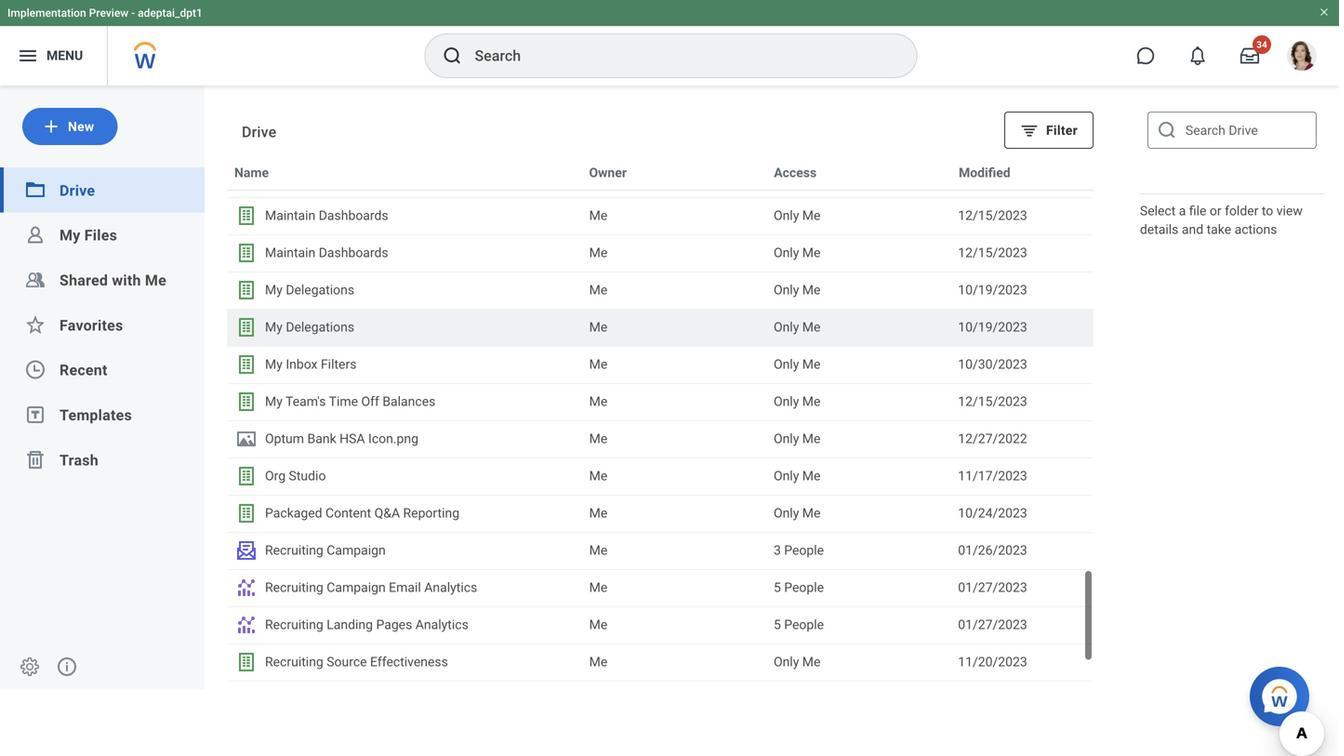 Task type: locate. For each thing, give the bounding box(es) containing it.
only
[[774, 208, 799, 223], [774, 245, 799, 260], [774, 282, 799, 298], [774, 319, 799, 335], [774, 357, 799, 372], [774, 394, 799, 409], [774, 431, 799, 446], [774, 468, 799, 484], [774, 506, 799, 521], [774, 654, 799, 670]]

recruiting
[[265, 543, 323, 558], [265, 580, 323, 595], [265, 617, 323, 632], [265, 654, 323, 670]]

2 recruiting from the top
[[265, 580, 323, 595]]

maintain dashboards for 10th only me link from the bottom of the the item list element
[[265, 208, 388, 223]]

11 row from the top
[[227, 532, 1094, 569]]

me cell
[[582, 161, 766, 196], [582, 198, 766, 233], [582, 235, 766, 271], [582, 273, 766, 308], [582, 310, 766, 345], [582, 347, 766, 382], [582, 384, 766, 419], [582, 421, 766, 457], [582, 459, 766, 494], [582, 496, 766, 531], [582, 533, 766, 568], [582, 570, 766, 605], [582, 607, 766, 643], [582, 645, 766, 680]]

campaign down packaged content q&a reporting
[[327, 543, 386, 558]]

0 vertical spatial search image
[[441, 45, 464, 67]]

2 5 from the top
[[774, 617, 781, 632]]

2 only from the top
[[774, 245, 799, 260]]

1 vertical spatial 5
[[774, 617, 781, 632]]

off
[[361, 394, 379, 409]]

11/20/2023
[[958, 654, 1027, 670]]

maintain dashboards link
[[235, 205, 574, 227], [235, 242, 574, 264]]

implementation preview -   adeptai_dpt1
[[7, 7, 203, 20]]

me inside row
[[589, 171, 608, 186]]

analytics
[[424, 580, 477, 595], [416, 617, 469, 632]]

10 me cell from the top
[[582, 496, 766, 531]]

3 row from the top
[[227, 234, 1094, 272]]

actions
[[1235, 222, 1277, 237]]

10/24/2023
[[958, 506, 1027, 521]]

row containing packaged content q&a reporting
[[227, 495, 1094, 532]]

0 vertical spatial dashboards
[[319, 208, 388, 223]]

org studio link
[[235, 465, 574, 487]]

campaign inside recruiting campaign email analytics link
[[327, 580, 386, 595]]

1 me cell from the top
[[582, 161, 766, 196]]

15 row from the top
[[227, 681, 1094, 718]]

drive right folder open image
[[60, 182, 95, 199]]

filters
[[321, 357, 357, 372]]

5 only from the top
[[774, 357, 799, 372]]

maintain dashboards link for me cell corresponding to 10th only me link from the bottom of the the item list element
[[235, 205, 574, 227]]

people for email
[[784, 580, 824, 595]]

3 people
[[774, 543, 824, 558]]

recruiting left source
[[265, 654, 323, 670]]

recent button
[[60, 361, 108, 379]]

14 row from the top
[[227, 644, 1094, 681]]

4 me cell from the top
[[582, 273, 766, 308]]

10 only me from the top
[[774, 654, 821, 670]]

0 horizontal spatial drive
[[60, 182, 95, 199]]

only for 3rd only me link
[[774, 282, 799, 298]]

0 vertical spatial 12/15/2023
[[958, 208, 1027, 223]]

row containing recruiting campaign
[[227, 532, 1094, 569]]

people inside 3 people link
[[784, 543, 824, 558]]

analytics right email
[[424, 580, 477, 595]]

select a file or folder to view details and take actions
[[1140, 203, 1303, 237]]

me cell for sixth only me link from the bottom of the the item list element
[[582, 347, 766, 382]]

1 vertical spatial 01/27/2023
[[958, 617, 1027, 632]]

my delegations link
[[235, 279, 574, 301], [235, 316, 574, 339]]

campaign inside the recruiting campaign link
[[327, 543, 386, 558]]

grid containing name
[[227, 153, 1094, 718]]

1 dashboards from the top
[[319, 208, 388, 223]]

13 row from the top
[[227, 606, 1094, 644]]

1 5 people link from the top
[[774, 578, 943, 598]]

1 5 from the top
[[774, 580, 781, 595]]

1 recruiting from the top
[[265, 543, 323, 558]]

recruiting source effectiveness link
[[235, 651, 574, 673]]

0 vertical spatial 01/27/2023
[[958, 580, 1027, 595]]

8 only from the top
[[774, 468, 799, 484]]

only me for second only me link from the bottom
[[774, 506, 821, 521]]

0 vertical spatial campaign
[[327, 543, 386, 558]]

only for first only me link from the bottom
[[774, 654, 799, 670]]

1 vertical spatial dashboards
[[319, 245, 388, 260]]

implementation
[[7, 7, 86, 20]]

1 row from the top
[[227, 153, 1094, 191]]

4 only me from the top
[[774, 319, 821, 335]]

campaign for recruiting campaign email analytics
[[327, 580, 386, 595]]

3 only me from the top
[[774, 282, 821, 298]]

0 vertical spatial my delegations link
[[235, 279, 574, 301]]

workbook image
[[235, 205, 258, 227], [235, 242, 258, 264], [235, 279, 258, 301], [235, 279, 258, 301], [235, 316, 258, 339], [235, 353, 258, 376], [235, 353, 258, 376], [235, 391, 258, 413], [235, 465, 258, 487], [235, 465, 258, 487]]

my team's time off balances link
[[235, 391, 574, 413]]

preview
[[89, 7, 129, 20]]

01/27/2023 up 11/20/2023
[[958, 617, 1027, 632]]

7 me cell from the top
[[582, 384, 766, 419]]

1 campaign from the top
[[327, 543, 386, 558]]

2 10/19/2023 from the top
[[958, 319, 1027, 335]]

analytics right pages
[[416, 617, 469, 632]]

10 only from the top
[[774, 654, 799, 670]]

1 01/27/2023 from the top
[[958, 580, 1027, 595]]

1 horizontal spatial search image
[[1156, 119, 1178, 141]]

1 vertical spatial 10/19/2023
[[958, 319, 1027, 335]]

3 only from the top
[[774, 282, 799, 298]]

1 my delegations from the top
[[265, 282, 354, 298]]

or
[[1210, 203, 1222, 219]]

my for sixth only me link from the bottom of the the item list element
[[265, 357, 283, 372]]

1 delegations from the top
[[286, 282, 354, 298]]

drive inside the item list element
[[242, 123, 277, 141]]

1 maintain dashboards from the top
[[265, 208, 388, 223]]

recruiting landing pages analytics
[[265, 617, 469, 632]]

people for pages
[[784, 617, 824, 632]]

recruiting down recruiting campaign
[[265, 580, 323, 595]]

workbook image
[[235, 205, 258, 227], [235, 242, 258, 264], [235, 316, 258, 339], [235, 391, 258, 413], [235, 502, 258, 525], [235, 502, 258, 525], [235, 651, 258, 673], [235, 651, 258, 673]]

0 vertical spatial 5 people link
[[774, 578, 943, 598]]

dashboards for 2nd only me link from the top
[[319, 245, 388, 260]]

recruiting inside recruiting source effectiveness link
[[265, 654, 323, 670]]

0 vertical spatial drive
[[242, 123, 277, 141]]

0 vertical spatial maintain dashboards
[[265, 208, 388, 223]]

2 maintain dashboards from the top
[[265, 245, 388, 260]]

5 people link for recruiting landing pages analytics
[[774, 615, 943, 635]]

1 horizontal spatial drive
[[242, 123, 277, 141]]

1 vertical spatial people
[[784, 580, 824, 595]]

1 maintain from the top
[[265, 208, 316, 223]]

5
[[774, 580, 781, 595], [774, 617, 781, 632]]

recruiting inside recruiting landing pages analytics link
[[265, 617, 323, 632]]

10 row from the top
[[227, 495, 1094, 532]]

12 row from the top
[[227, 569, 1094, 606]]

dashboards
[[319, 208, 388, 223], [319, 245, 388, 260]]

9 only me from the top
[[774, 506, 821, 521]]

me cell for 7th only me link from the bottom
[[582, 310, 766, 345]]

6 me cell from the top
[[582, 347, 766, 382]]

1 vertical spatial maintain
[[265, 245, 316, 260]]

14 me cell from the top
[[582, 645, 766, 680]]

cell
[[228, 161, 582, 196], [766, 161, 951, 196], [951, 161, 1093, 196], [228, 682, 582, 717], [582, 682, 766, 717], [766, 682, 951, 717], [951, 682, 1093, 717]]

6 row from the top
[[227, 346, 1094, 383]]

me cell for 2nd only me link from the top
[[582, 235, 766, 271]]

row containing org studio
[[227, 458, 1094, 495]]

7 only from the top
[[774, 431, 799, 446]]

only me for 2nd only me link from the top
[[774, 245, 821, 260]]

5 me cell from the top
[[582, 310, 766, 345]]

1 vertical spatial 12/15/2023
[[958, 245, 1027, 260]]

2 row from the top
[[227, 197, 1094, 234]]

row containing recruiting campaign email analytics
[[227, 569, 1094, 606]]

5 people
[[774, 580, 824, 595], [774, 617, 824, 632]]

34 button
[[1230, 35, 1271, 76]]

only me
[[774, 208, 821, 223], [774, 245, 821, 260], [774, 282, 821, 298], [774, 319, 821, 335], [774, 357, 821, 372], [774, 394, 821, 409], [774, 431, 821, 446], [774, 468, 821, 484], [774, 506, 821, 521], [774, 654, 821, 670]]

packaged
[[265, 506, 322, 521]]

recruiting campaign link
[[235, 539, 574, 562]]

templates button
[[60, 406, 132, 424]]

campaign up landing
[[327, 580, 386, 595]]

2 campaign from the top
[[327, 580, 386, 595]]

my team's time off balances
[[265, 394, 436, 409]]

1 vertical spatial analytics
[[416, 617, 469, 632]]

01/27/2023 down 01/26/2023
[[958, 580, 1027, 595]]

icon.png
[[368, 431, 419, 446]]

01/27/2023 for recruiting campaign email analytics
[[958, 580, 1027, 595]]

recruiting down packaged on the bottom of page
[[265, 543, 323, 558]]

12/15/2023
[[958, 208, 1027, 223], [958, 245, 1027, 260], [958, 394, 1027, 409]]

8 only me from the top
[[774, 468, 821, 484]]

1 5 people from the top
[[774, 580, 824, 595]]

only me link
[[774, 206, 943, 226], [774, 243, 943, 263], [774, 280, 943, 300], [774, 317, 943, 338], [774, 354, 943, 375], [774, 392, 943, 412], [774, 429, 943, 449], [774, 466, 943, 486], [774, 503, 943, 524], [774, 652, 943, 672]]

optum
[[265, 431, 304, 446]]

5 only me from the top
[[774, 357, 821, 372]]

discovery board image for recruiting campaign email analytics
[[235, 577, 258, 599]]

7 row from the top
[[227, 383, 1094, 420]]

team's
[[286, 394, 326, 409]]

0 vertical spatial delegations
[[286, 282, 354, 298]]

1 people from the top
[[784, 543, 824, 558]]

1 vertical spatial search image
[[1156, 119, 1178, 141]]

filter image
[[1020, 121, 1039, 140]]

2 only me from the top
[[774, 245, 821, 260]]

hsa
[[340, 431, 365, 446]]

modified
[[959, 165, 1011, 180]]

new
[[68, 119, 94, 134]]

maintain dashboards
[[265, 208, 388, 223], [265, 245, 388, 260]]

delegations for 3rd only me link
[[286, 282, 354, 298]]

recruiting campaign email analytics link
[[235, 577, 574, 599]]

file
[[1189, 203, 1207, 219]]

only for 10th only me link from the bottom of the the item list element
[[774, 208, 799, 223]]

8 row from the top
[[227, 420, 1094, 458]]

notification template image
[[235, 539, 258, 562]]

row containing name
[[227, 153, 1094, 191]]

my delegations link for 3rd only me link me cell
[[235, 279, 574, 301]]

1 vertical spatial my delegations link
[[235, 316, 574, 339]]

3 12/15/2023 from the top
[[958, 394, 1027, 409]]

2 5 people from the top
[[774, 617, 824, 632]]

me cell for 3rd only me link
[[582, 273, 766, 308]]

1 only me link from the top
[[774, 206, 943, 226]]

packaged content q&a reporting link
[[235, 502, 574, 525]]

my delegations
[[265, 282, 354, 298], [265, 319, 354, 335]]

2 my delegations link from the top
[[235, 316, 574, 339]]

3 people from the top
[[784, 617, 824, 632]]

favorites
[[60, 317, 123, 334]]

analytics for recruiting campaign email analytics
[[424, 580, 477, 595]]

me cell for 3rd only me link from the bottom of the the item list element
[[582, 459, 766, 494]]

9 only from the top
[[774, 506, 799, 521]]

2 12/15/2023 from the top
[[958, 245, 1027, 260]]

-
[[131, 7, 135, 20]]

my
[[60, 227, 80, 244], [265, 282, 283, 298], [265, 319, 283, 335], [265, 357, 283, 372], [265, 394, 283, 409]]

Search Workday  search field
[[475, 35, 878, 76]]

13 me cell from the top
[[582, 607, 766, 643]]

folder open image
[[24, 179, 47, 201]]

0 vertical spatial people
[[784, 543, 824, 558]]

0 vertical spatial analytics
[[424, 580, 477, 595]]

3 me cell from the top
[[582, 235, 766, 271]]

2 5 people link from the top
[[774, 615, 943, 635]]

2 01/27/2023 from the top
[[958, 617, 1027, 632]]

me cell for 10th only me link from the bottom of the the item list element
[[582, 198, 766, 233]]

5 people link
[[774, 578, 943, 598], [774, 615, 943, 635]]

2 vertical spatial 12/15/2023
[[958, 394, 1027, 409]]

row containing my team's time off balances
[[227, 383, 1094, 420]]

delegations
[[286, 282, 354, 298], [286, 319, 354, 335]]

2 dashboards from the top
[[319, 245, 388, 260]]

1 vertical spatial 5 people link
[[774, 615, 943, 635]]

0 vertical spatial 10/19/2023
[[958, 282, 1027, 298]]

0 vertical spatial maintain
[[265, 208, 316, 223]]

1 my delegations link from the top
[[235, 279, 574, 301]]

1 vertical spatial 5 people
[[774, 617, 824, 632]]

1 maintain dashboards link from the top
[[235, 205, 574, 227]]

1 vertical spatial campaign
[[327, 580, 386, 595]]

me
[[589, 171, 608, 186], [589, 208, 608, 223], [802, 208, 821, 223], [589, 245, 608, 260], [802, 245, 821, 260], [145, 272, 167, 289], [589, 282, 608, 298], [802, 282, 821, 298], [589, 319, 608, 335], [802, 319, 821, 335], [589, 357, 608, 372], [802, 357, 821, 372], [589, 394, 608, 409], [802, 394, 821, 409], [589, 431, 608, 446], [802, 431, 821, 446], [589, 468, 608, 484], [802, 468, 821, 484], [589, 506, 608, 521], [802, 506, 821, 521], [589, 543, 608, 558], [589, 580, 608, 595], [589, 617, 608, 632], [589, 654, 608, 670], [802, 654, 821, 670]]

2 me cell from the top
[[582, 198, 766, 233]]

1 vertical spatial maintain dashboards
[[265, 245, 388, 260]]

row
[[227, 153, 1094, 191], [227, 197, 1094, 234], [227, 234, 1094, 272], [227, 272, 1094, 309], [227, 309, 1094, 346], [227, 346, 1094, 383], [227, 383, 1094, 420], [227, 420, 1094, 458], [227, 458, 1094, 495], [227, 495, 1094, 532], [227, 532, 1094, 569], [227, 569, 1094, 606], [227, 606, 1094, 644], [227, 644, 1094, 681], [227, 681, 1094, 718]]

dashboards for 10th only me link from the bottom of the the item list element
[[319, 208, 388, 223]]

3 recruiting from the top
[[265, 617, 323, 632]]

5 only me link from the top
[[774, 354, 943, 375]]

me cell inside row
[[582, 161, 766, 196]]

6 only me from the top
[[774, 394, 821, 409]]

1 vertical spatial my delegations
[[265, 319, 354, 335]]

0 vertical spatial 5
[[774, 580, 781, 595]]

only me for 3rd only me link
[[774, 282, 821, 298]]

2 people from the top
[[784, 580, 824, 595]]

1 only me from the top
[[774, 208, 821, 223]]

1 only from the top
[[774, 208, 799, 223]]

drive
[[242, 123, 277, 141], [60, 182, 95, 199]]

01/27/2023
[[958, 580, 1027, 595], [958, 617, 1027, 632]]

notification template image
[[235, 539, 258, 562]]

9 me cell from the top
[[582, 459, 766, 494]]

8 me cell from the top
[[582, 421, 766, 457]]

close environment banner image
[[1319, 7, 1330, 18]]

templates
[[60, 406, 132, 424]]

campaign
[[327, 543, 386, 558], [327, 580, 386, 595]]

2 maintain from the top
[[265, 245, 316, 260]]

drive up name
[[242, 123, 277, 141]]

recruiting for recruiting source effectiveness
[[265, 654, 323, 670]]

10/19/2023 for 3rd only me link
[[958, 282, 1027, 298]]

0 vertical spatial 5 people
[[774, 580, 824, 595]]

11 me cell from the top
[[582, 533, 766, 568]]

4 only from the top
[[774, 319, 799, 335]]

packaged content q&a reporting
[[265, 506, 460, 521]]

only me for 10th only me link from the bottom of the the item list element
[[774, 208, 821, 223]]

document image
[[235, 428, 258, 450], [235, 428, 258, 450]]

2 maintain dashboards link from the top
[[235, 242, 574, 264]]

1 10/19/2023 from the top
[[958, 282, 1027, 298]]

grid
[[227, 153, 1094, 718]]

0 vertical spatial maintain dashboards link
[[235, 205, 574, 227]]

7 only me from the top
[[774, 431, 821, 446]]

and
[[1182, 222, 1204, 237]]

1 vertical spatial maintain dashboards link
[[235, 242, 574, 264]]

search image
[[441, 45, 464, 67], [1156, 119, 1178, 141]]

people
[[784, 543, 824, 558], [784, 580, 824, 595], [784, 617, 824, 632]]

maintain
[[265, 208, 316, 223], [265, 245, 316, 260]]

9 row from the top
[[227, 458, 1094, 495]]

2 delegations from the top
[[286, 319, 354, 335]]

only me for sixth only me link from the bottom of the the item list element
[[774, 357, 821, 372]]

recruiting inside recruiting campaign email analytics link
[[265, 580, 323, 595]]

0 vertical spatial my delegations
[[265, 282, 354, 298]]

my for sixth only me link
[[265, 394, 283, 409]]

1 vertical spatial delegations
[[286, 319, 354, 335]]

clock image
[[24, 359, 47, 381]]

2 vertical spatial people
[[784, 617, 824, 632]]

recruiting campaign email analytics
[[265, 580, 477, 595]]

1 12/15/2023 from the top
[[958, 208, 1027, 223]]

4 recruiting from the top
[[265, 654, 323, 670]]

discovery board image for recruiting landing pages analytics
[[235, 614, 258, 636]]

recruiting right discovery board image in the left of the page
[[265, 617, 323, 632]]

shared with me image
[[24, 269, 47, 291]]

6 only from the top
[[774, 394, 799, 409]]

favorites button
[[60, 317, 123, 334]]

discovery board image
[[235, 577, 258, 599], [235, 577, 258, 599], [235, 614, 258, 636]]



Task type: vqa. For each thing, say whether or not it's contained in the screenshot.


Task type: describe. For each thing, give the bounding box(es) containing it.
access
[[774, 165, 817, 180]]

row containing recruiting source effectiveness
[[227, 644, 1094, 681]]

inbox large image
[[1241, 47, 1259, 65]]

my files button
[[60, 227, 117, 244]]

recruiting source effectiveness
[[265, 654, 448, 670]]

bank
[[307, 431, 336, 446]]

me cell for sixth only me link
[[582, 384, 766, 419]]

recruiting for recruiting campaign
[[265, 543, 323, 558]]

reporting
[[403, 506, 460, 521]]

landing
[[327, 617, 373, 632]]

4 row from the top
[[227, 272, 1094, 309]]

01/26/2023
[[958, 543, 1027, 558]]

11/17/2023
[[958, 468, 1027, 484]]

2 my delegations from the top
[[265, 319, 354, 335]]

q&a
[[374, 506, 400, 521]]

new button
[[22, 108, 118, 145]]

3 only me link from the top
[[774, 280, 943, 300]]

my inbox filters
[[265, 357, 357, 372]]

pages
[[376, 617, 412, 632]]

me cell for second only me link from the bottom
[[582, 496, 766, 531]]

4 only me link from the top
[[774, 317, 943, 338]]

a
[[1179, 203, 1186, 219]]

10 only me link from the top
[[774, 652, 943, 672]]

optum bank hsa icon.png
[[265, 431, 419, 446]]

01/27/2023 for recruiting landing pages analytics
[[958, 617, 1027, 632]]

select
[[1140, 203, 1176, 219]]

effectiveness
[[370, 654, 448, 670]]

shared with me
[[60, 272, 167, 289]]

recruiting landing pages analytics link
[[235, 614, 574, 636]]

my for 7th only me link from the bottom
[[265, 319, 283, 335]]

maintain dashboards for 2nd only me link from the top
[[265, 245, 388, 260]]

5 for recruiting landing pages analytics
[[774, 617, 781, 632]]

me cell for 3 people link
[[582, 533, 766, 568]]

inbox
[[286, 357, 318, 372]]

6 only me link from the top
[[774, 392, 943, 412]]

only me for first only me link from the bottom
[[774, 654, 821, 670]]

5 people for recruiting landing pages analytics
[[774, 617, 824, 632]]

analytics for recruiting landing pages analytics
[[416, 617, 469, 632]]

12 me cell from the top
[[582, 570, 766, 605]]

view
[[1277, 203, 1303, 219]]

access button
[[770, 162, 821, 184]]

3 people link
[[774, 540, 943, 561]]

shared with me button
[[60, 272, 167, 289]]

time
[[329, 394, 358, 409]]

5 people link for recruiting campaign email analytics
[[774, 578, 943, 598]]

gear image
[[19, 656, 41, 678]]

email
[[389, 580, 421, 595]]

recruiting for recruiting landing pages analytics
[[265, 617, 323, 632]]

8 only me link from the top
[[774, 466, 943, 486]]

menu banner
[[0, 0, 1339, 86]]

row containing recruiting landing pages analytics
[[227, 606, 1094, 644]]

star image
[[24, 314, 47, 336]]

my for 3rd only me link
[[265, 282, 283, 298]]

plus image
[[42, 117, 60, 136]]

only me for sixth only me link
[[774, 394, 821, 409]]

notifications large image
[[1189, 47, 1207, 65]]

only me for 7th only me link from the bottom
[[774, 319, 821, 335]]

trash image
[[24, 448, 47, 471]]

row containing optum bank hsa icon.png
[[227, 420, 1094, 458]]

2 only me link from the top
[[774, 243, 943, 263]]

trash
[[60, 451, 99, 469]]

maintain for 2nd only me link from the top
[[265, 245, 316, 260]]

5 row from the top
[[227, 309, 1094, 346]]

justify image
[[17, 45, 39, 67]]

campaign for recruiting campaign
[[327, 543, 386, 558]]

only for 2nd only me link from the top
[[774, 245, 799, 260]]

optum bank hsa icon.png link
[[235, 428, 574, 450]]

3
[[774, 543, 781, 558]]

with
[[112, 272, 141, 289]]

org studio
[[265, 468, 326, 484]]

to
[[1262, 203, 1274, 219]]

10/19/2023 for 7th only me link from the bottom
[[958, 319, 1027, 335]]

only me for 4th only me link from the bottom
[[774, 431, 821, 446]]

only for 4th only me link from the bottom
[[774, 431, 799, 446]]

profile logan mcneil image
[[1287, 41, 1317, 74]]

9 only me link from the top
[[774, 503, 943, 524]]

source
[[327, 654, 367, 670]]

details
[[1140, 222, 1179, 237]]

me cell for first only me link from the bottom
[[582, 645, 766, 680]]

filter button
[[1004, 112, 1094, 149]]

name
[[234, 165, 269, 180]]

maintain dashboards link for 2nd only me link from the top's me cell
[[235, 242, 574, 264]]

take
[[1207, 222, 1232, 237]]

grid inside the item list element
[[227, 153, 1094, 718]]

files
[[84, 227, 117, 244]]

12/15/2023 for 2nd only me link from the top
[[958, 245, 1027, 260]]

maintain for 10th only me link from the bottom of the the item list element
[[265, 208, 316, 223]]

only me for 3rd only me link from the bottom of the the item list element
[[774, 468, 821, 484]]

34
[[1257, 39, 1267, 50]]

owner
[[589, 165, 627, 180]]

info image
[[56, 656, 78, 678]]

10/30/2023
[[958, 357, 1027, 372]]

12/27/2022
[[958, 431, 1027, 446]]

user image
[[24, 224, 47, 246]]

my inbox filters link
[[235, 353, 574, 376]]

folder
[[1225, 203, 1259, 219]]

me cell for 4th only me link from the bottom
[[582, 421, 766, 457]]

recruiting campaign
[[265, 543, 386, 558]]

content
[[326, 506, 371, 521]]

only for second only me link from the bottom
[[774, 506, 799, 521]]

delegations for 7th only me link from the bottom
[[286, 319, 354, 335]]

adeptai_dpt1
[[138, 7, 203, 20]]

my delegations link for me cell corresponding to 7th only me link from the bottom
[[235, 316, 574, 339]]

recruiting for recruiting campaign email analytics
[[265, 580, 323, 595]]

shared
[[60, 272, 108, 289]]

owner button
[[585, 162, 631, 184]]

only for 7th only me link from the bottom
[[774, 319, 799, 335]]

5 for recruiting campaign email analytics
[[774, 580, 781, 595]]

only for sixth only me link from the bottom of the the item list element
[[774, 357, 799, 372]]

only for sixth only me link
[[774, 394, 799, 409]]

trash button
[[60, 451, 99, 469]]

studio
[[289, 468, 326, 484]]

discovery board image
[[235, 614, 258, 636]]

7 only me link from the top
[[774, 429, 943, 449]]

1 vertical spatial drive
[[60, 182, 95, 199]]

row containing my inbox filters
[[227, 346, 1094, 383]]

0 horizontal spatial search image
[[441, 45, 464, 67]]

menu
[[47, 48, 83, 63]]

only for 3rd only me link from the bottom of the the item list element
[[774, 468, 799, 484]]

filter
[[1046, 123, 1078, 138]]

balances
[[383, 394, 436, 409]]

recent
[[60, 361, 108, 379]]

12/15/2023 for 10th only me link from the bottom of the the item list element
[[958, 208, 1027, 223]]

5 people for recruiting campaign email analytics
[[774, 580, 824, 595]]

search drive field
[[1148, 112, 1317, 149]]

my files
[[60, 227, 117, 244]]

12/15/2023 for sixth only me link
[[958, 394, 1027, 409]]

me row
[[227, 160, 1094, 197]]

org
[[265, 468, 286, 484]]

item list element
[[205, 86, 1116, 718]]

drive button
[[60, 182, 95, 199]]

menu button
[[0, 26, 107, 86]]



